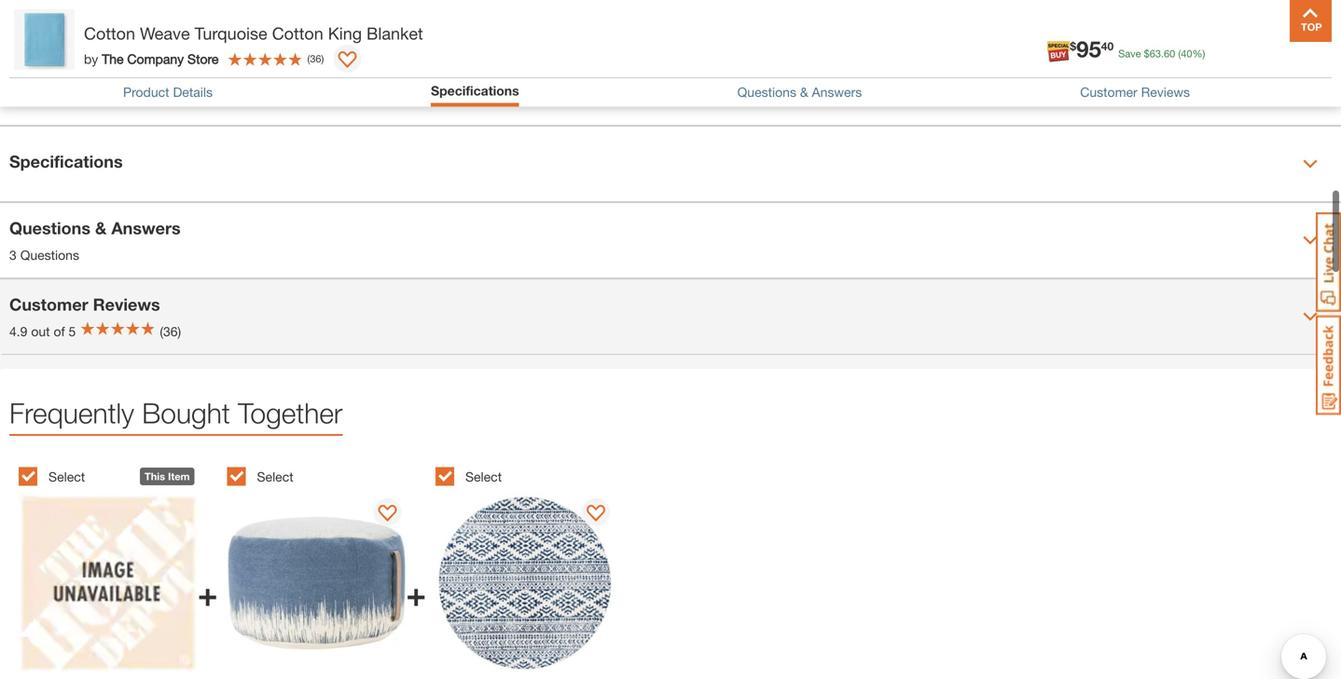 Task type: vqa. For each thing, say whether or not it's contained in the screenshot.
the bottommost kids
no



Task type: locate. For each thing, give the bounding box(es) containing it.
1 horizontal spatial reviews
[[1141, 85, 1190, 100]]

0 vertical spatial customer
[[1080, 85, 1137, 100]]

out
[[31, 324, 50, 339]]

select
[[48, 469, 85, 485], [257, 469, 293, 485], [465, 469, 502, 485]]

4.9
[[9, 324, 27, 339]]

2 select from the left
[[257, 469, 293, 485]]

2 / 3 group
[[227, 457, 426, 680]]

reviews
[[1141, 85, 1190, 100], [93, 295, 160, 315]]

frequently bought together
[[9, 397, 343, 430]]

life styles navy 20 in. x 20 in. poufs image
[[227, 494, 406, 673]]

1 cotton from the left
[[84, 23, 135, 43]]

reviews up the (36)
[[93, 295, 160, 315]]

cotton up 36
[[272, 23, 323, 43]]

0 horizontal spatial +
[[198, 574, 218, 614]]

by
[[84, 51, 98, 66]]

product details button
[[0, 50, 1341, 125], [123, 85, 213, 100], [123, 85, 213, 100]]

0 horizontal spatial customer reviews
[[9, 295, 160, 315]]

1 vertical spatial customer reviews
[[9, 295, 160, 315]]

0 horizontal spatial $
[[1070, 40, 1076, 53]]

frequently
[[9, 397, 134, 430]]

& inside questions & answers 3 questions
[[95, 218, 107, 238]]

1 + from the left
[[198, 574, 218, 614]]

specifications
[[431, 83, 519, 98], [9, 151, 123, 172]]

0 horizontal spatial cotton
[[84, 23, 135, 43]]

95
[[1076, 35, 1101, 62]]

1 horizontal spatial select
[[257, 469, 293, 485]]

bought
[[142, 397, 230, 430]]

1 horizontal spatial answers
[[812, 85, 862, 100]]

this
[[145, 471, 165, 483]]

( left the )
[[307, 53, 310, 65]]

1 vertical spatial caret image
[[1303, 310, 1318, 324]]

0 horizontal spatial display image
[[338, 51, 357, 70]]

5
[[69, 324, 76, 339]]

blanket
[[367, 23, 423, 43]]

customer down save
[[1080, 85, 1137, 100]]

1 horizontal spatial cotton
[[272, 23, 323, 43]]

$ 95 40
[[1070, 35, 1114, 62]]

(36)
[[160, 324, 181, 339]]

customer
[[1080, 85, 1137, 100], [9, 295, 88, 315]]

$ left save
[[1070, 40, 1076, 53]]

select inside "3 / 3" group
[[465, 469, 502, 485]]

0 vertical spatial questions
[[737, 85, 796, 100]]

0 vertical spatial caret image
[[1303, 157, 1318, 172]]

40 left save
[[1101, 40, 1114, 53]]

2 horizontal spatial select
[[465, 469, 502, 485]]

0 vertical spatial customer reviews
[[1080, 85, 1190, 100]]

answers for questions & answers
[[812, 85, 862, 100]]

details down store on the top of page
[[173, 85, 213, 100]]

product
[[9, 77, 73, 97], [123, 85, 169, 100]]

1 vertical spatial questions
[[9, 218, 90, 238]]

select for 2 / 3 group
[[257, 469, 293, 485]]

1 horizontal spatial &
[[800, 85, 808, 100]]

( right 60
[[1178, 48, 1181, 60]]

1 horizontal spatial +
[[406, 574, 426, 614]]

%)
[[1192, 48, 1205, 60]]

customer up '4.9 out of 5'
[[9, 295, 88, 315]]

0 horizontal spatial select
[[48, 469, 85, 485]]

product details down by
[[9, 77, 133, 97]]

customer reviews button
[[1080, 85, 1190, 100], [1080, 85, 1190, 100]]

select inside 2 / 3 group
[[257, 469, 293, 485]]

questions for questions & answers 3 questions
[[9, 218, 90, 238]]

customer reviews
[[1080, 85, 1190, 100], [9, 295, 160, 315]]

0 vertical spatial reviews
[[1141, 85, 1190, 100]]

1 select from the left
[[48, 469, 85, 485]]

0 vertical spatial &
[[800, 85, 808, 100]]

$ left .
[[1144, 48, 1150, 60]]

3 select from the left
[[465, 469, 502, 485]]

questions
[[737, 85, 796, 100], [9, 218, 90, 238], [20, 248, 79, 263]]

$
[[1070, 40, 1076, 53], [1144, 48, 1150, 60]]

1 vertical spatial customer
[[9, 295, 88, 315]]

1 vertical spatial &
[[95, 218, 107, 238]]

caret image
[[1303, 157, 1318, 172], [1303, 310, 1318, 324]]

1 caret image from the top
[[1303, 157, 1318, 172]]

display image
[[338, 51, 357, 70], [378, 505, 397, 524]]

1 horizontal spatial details
[[173, 85, 213, 100]]

1 horizontal spatial $
[[1144, 48, 1150, 60]]

0 horizontal spatial answers
[[111, 218, 181, 238]]

&
[[800, 85, 808, 100], [95, 218, 107, 238]]

caret image down caret icon
[[1303, 310, 1318, 324]]

questions & answers
[[737, 85, 862, 100]]

of
[[54, 324, 65, 339]]

product image image
[[14, 9, 75, 70]]

0 horizontal spatial &
[[95, 218, 107, 238]]

top button
[[1290, 0, 1332, 42]]

0 vertical spatial answers
[[812, 85, 862, 100]]

0 vertical spatial display image
[[338, 51, 357, 70]]

40
[[1101, 40, 1114, 53], [1181, 48, 1192, 60]]

answers inside questions & answers 3 questions
[[111, 218, 181, 238]]

product down 'product image' on the top
[[9, 77, 73, 97]]

select inside 1 / 3 group
[[48, 469, 85, 485]]

company
[[127, 51, 184, 66]]

customer reviews up 5
[[9, 295, 160, 315]]

1 horizontal spatial customer reviews
[[1080, 85, 1190, 100]]

1 horizontal spatial (
[[1178, 48, 1181, 60]]

specifications button
[[431, 83, 519, 102], [431, 83, 519, 98], [0, 127, 1341, 201]]

40 inside $ 95 40
[[1101, 40, 1114, 53]]

& for questions & answers
[[800, 85, 808, 100]]

by the company store
[[84, 51, 219, 66]]

1 vertical spatial reviews
[[93, 295, 160, 315]]

1 vertical spatial display image
[[378, 505, 397, 524]]

cotton
[[84, 23, 135, 43], [272, 23, 323, 43]]

0 horizontal spatial 40
[[1101, 40, 1114, 53]]

+ inside 1 / 3 group
[[198, 574, 218, 614]]

caret image up caret icon
[[1303, 157, 1318, 172]]

60
[[1164, 48, 1175, 60]]

display image
[[586, 505, 605, 524]]

1 vertical spatial specifications
[[9, 151, 123, 172]]

1 vertical spatial answers
[[111, 218, 181, 238]]

.
[[1161, 48, 1164, 60]]

)
[[321, 53, 324, 65]]

2 cotton from the left
[[272, 23, 323, 43]]

questions & answers button
[[737, 85, 862, 100], [737, 85, 862, 100]]

answers
[[812, 85, 862, 100], [111, 218, 181, 238]]

+
[[198, 574, 218, 614], [406, 574, 426, 614]]

1 horizontal spatial display image
[[378, 505, 397, 524]]

2 + from the left
[[406, 574, 426, 614]]

details down the at the left top of page
[[77, 77, 133, 97]]

customer reviews down save
[[1080, 85, 1190, 100]]

40 right 60
[[1181, 48, 1192, 60]]

0 vertical spatial specifications
[[431, 83, 519, 98]]

0 horizontal spatial (
[[307, 53, 310, 65]]

63
[[1150, 48, 1161, 60]]

0 horizontal spatial product
[[9, 77, 73, 97]]

cotton up the at the left top of page
[[84, 23, 135, 43]]

2 caret image from the top
[[1303, 310, 1318, 324]]

product down by the company store
[[123, 85, 169, 100]]

(
[[1178, 48, 1181, 60], [307, 53, 310, 65]]

reviews down .
[[1141, 85, 1190, 100]]

product details
[[9, 77, 133, 97], [123, 85, 213, 100]]

answers for questions & answers 3 questions
[[111, 218, 181, 238]]

3
[[9, 248, 17, 263]]

select for "3 / 3" group at left bottom
[[465, 469, 502, 485]]

details
[[77, 77, 133, 97], [173, 85, 213, 100]]

0 horizontal spatial specifications
[[9, 151, 123, 172]]

save $ 63 . 60 ( 40 %)
[[1118, 48, 1205, 60]]



Task type: describe. For each thing, give the bounding box(es) containing it.
turquoise
[[195, 23, 267, 43]]

4.9 out of 5
[[9, 324, 76, 339]]

questions & answers 3 questions
[[9, 218, 181, 263]]

1 / 3 group
[[19, 457, 218, 680]]

3 / 3 group
[[435, 457, 635, 680]]

0 horizontal spatial customer
[[9, 295, 88, 315]]

1 horizontal spatial specifications
[[431, 83, 519, 98]]

save
[[1118, 48, 1141, 60]]

36
[[310, 53, 321, 65]]

the
[[102, 51, 124, 66]]

( 36 )
[[307, 53, 324, 65]]

1 horizontal spatial customer
[[1080, 85, 1137, 100]]

0 horizontal spatial details
[[77, 77, 133, 97]]

$ inside $ 95 40
[[1070, 40, 1076, 53]]

feedback link image
[[1316, 315, 1341, 416]]

item
[[168, 471, 190, 483]]

cotton weave turquoise cotton king blanket
[[84, 23, 423, 43]]

1 horizontal spatial 40
[[1181, 48, 1192, 60]]

select for 1 / 3 group
[[48, 469, 85, 485]]

live chat image
[[1316, 213, 1341, 312]]

store
[[187, 51, 219, 66]]

caret image
[[1303, 233, 1318, 248]]

product details down company
[[123, 85, 213, 100]]

together
[[238, 397, 343, 430]]

0 horizontal spatial reviews
[[93, 295, 160, 315]]

questions for questions & answers
[[737, 85, 796, 100]]

weave
[[140, 23, 190, 43]]

& for questions & answers 3 questions
[[95, 218, 107, 238]]

2 vertical spatial questions
[[20, 248, 79, 263]]

+ inside 2 / 3 group
[[406, 574, 426, 614]]

king
[[328, 23, 362, 43]]

1 horizontal spatial product
[[123, 85, 169, 100]]

tulum ivory/navy 5 ft. x 5 ft. round geometric area rug image
[[435, 494, 614, 673]]

this item
[[145, 471, 190, 483]]



